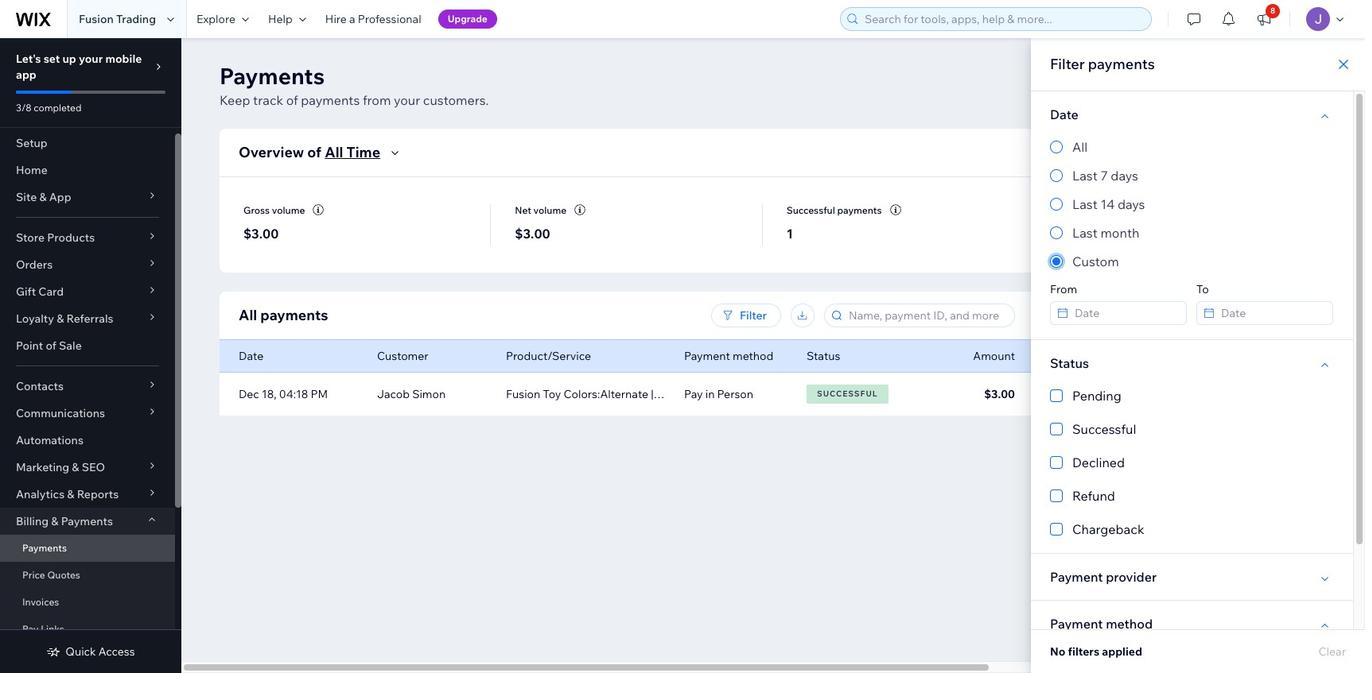 Task type: describe. For each thing, give the bounding box(es) containing it.
payments for payments keep track of payments from your customers.
[[220, 62, 325, 90]]

quick access
[[65, 645, 135, 659]]

contacts
[[16, 379, 64, 394]]

days for last 7 days
[[1111, 168, 1138, 184]]

date field for from
[[1070, 302, 1181, 325]]

jacob simon
[[377, 387, 446, 402]]

another
[[750, 387, 792, 402]]

loyalty
[[16, 312, 54, 326]]

field:
[[795, 387, 820, 402]]

payments for all payments
[[260, 306, 328, 325]]

billing & payments
[[16, 515, 113, 529]]

explore
[[196, 12, 235, 26]]

Declined checkbox
[[1050, 453, 1334, 473]]

time
[[346, 143, 380, 161]]

& for loyalty
[[57, 312, 64, 326]]

provider
[[1106, 570, 1157, 585]]

all payments
[[239, 306, 328, 325]]

point of sale
[[16, 339, 82, 353]]

in
[[705, 387, 715, 402]]

jacob
[[377, 387, 410, 402]]

2 vertical spatial payment
[[1050, 616, 1103, 632]]

site & app button
[[0, 184, 175, 211]]

custom
[[1072, 254, 1119, 270]]

0 vertical spatial payment
[[684, 349, 730, 364]]

loyalty & referrals
[[16, 312, 113, 326]]

8
[[1270, 6, 1275, 16]]

upgrade
[[448, 13, 488, 25]]

dec
[[239, 387, 259, 402]]

gross
[[243, 204, 270, 216]]

1 horizontal spatial status
[[1050, 356, 1089, 371]]

payments link
[[0, 535, 175, 562]]

option group containing all
[[1050, 138, 1334, 271]]

0 vertical spatial method
[[733, 349, 773, 364]]

colors:alternate
[[564, 387, 648, 402]]

0 horizontal spatial status
[[807, 349, 840, 364]]

1 | from the left
[[651, 387, 654, 402]]

your inside let's set up your mobile app
[[79, 52, 103, 66]]

all time
[[325, 143, 380, 161]]

gross volume
[[243, 204, 305, 216]]

payments for filter payments
[[1088, 55, 1155, 73]]

month
[[1100, 225, 1139, 241]]

successful inside 'option'
[[1072, 422, 1136, 438]]

let's
[[16, 52, 41, 66]]

a
[[349, 12, 355, 26]]

18,
[[262, 387, 277, 402]]

Successful checkbox
[[1050, 420, 1334, 439]]

text
[[656, 387, 678, 402]]

last for last 14 days
[[1072, 196, 1098, 212]]

communications
[[16, 406, 105, 421]]

setup
[[16, 136, 48, 150]]

toy
[[543, 387, 561, 402]]

pm
[[311, 387, 328, 402]]

to
[[1196, 282, 1209, 297]]

hire a professional
[[325, 12, 421, 26]]

hire
[[325, 12, 347, 26]]

reports
[[77, 488, 119, 502]]

3/8
[[16, 102, 31, 114]]

& for marketing
[[72, 461, 79, 475]]

field???:yes
[[680, 387, 742, 402]]

net
[[515, 204, 531, 216]]

analytics & reports
[[16, 488, 119, 502]]

contacts button
[[0, 373, 175, 400]]

refund
[[1072, 488, 1115, 504]]

pay for pay links
[[22, 624, 39, 636]]

customer
[[377, 349, 428, 364]]

& for analytics
[[67, 488, 74, 502]]

gift card
[[16, 285, 64, 299]]

analytics
[[16, 488, 65, 502]]

last for last month
[[1072, 225, 1098, 241]]

0 vertical spatial payment method
[[684, 349, 773, 364]]

1 horizontal spatial date
[[1050, 107, 1079, 123]]

pay for pay in person
[[684, 387, 703, 402]]

payments inside dropdown button
[[61, 515, 113, 529]]

gift
[[16, 285, 36, 299]]

last for last 7 days
[[1072, 168, 1098, 184]]

upgrade button
[[438, 10, 497, 29]]

all for all
[[1072, 139, 1088, 155]]

your inside payments keep track of payments from your customers.
[[394, 92, 420, 108]]

setup link
[[0, 130, 175, 157]]

no
[[1050, 645, 1065, 659]]

no filters applied
[[1050, 645, 1142, 659]]

of for overview of
[[307, 143, 321, 161]]

last 7 days
[[1072, 168, 1138, 184]]

app
[[49, 190, 71, 204]]

1 vertical spatial date
[[239, 349, 263, 364]]

Name, payment ID, and more field
[[844, 305, 1009, 327]]

person
[[717, 387, 753, 402]]

keep
[[220, 92, 250, 108]]

7
[[1100, 168, 1108, 184]]

of for point of sale
[[46, 339, 56, 353]]

marketing & seo
[[16, 461, 105, 475]]

seo
[[82, 461, 105, 475]]

Pending checkbox
[[1050, 387, 1334, 406]]

amount
[[973, 349, 1015, 364]]

quick access button
[[46, 645, 135, 659]]

last 14 days
[[1072, 196, 1145, 212]]

filter button
[[711, 304, 781, 328]]

fusion for fusion toy colors:alternate | text field???:yes | another field:
[[506, 387, 540, 402]]

communications button
[[0, 400, 175, 427]]

0 vertical spatial successful
[[786, 204, 835, 216]]

sale
[[59, 339, 82, 353]]

fusion trading
[[79, 12, 156, 26]]

payments inside payments keep track of payments from your customers.
[[301, 92, 360, 108]]

filter payments
[[1050, 55, 1155, 73]]

up
[[62, 52, 76, 66]]

price quotes link
[[0, 562, 175, 589]]

orders
[[16, 258, 53, 272]]

store
[[16, 231, 45, 245]]

access
[[98, 645, 135, 659]]

dec 18, 04:18 pm
[[239, 387, 328, 402]]



Task type: locate. For each thing, give the bounding box(es) containing it.
& inside dropdown button
[[51, 515, 58, 529]]

& right loyalty on the top
[[57, 312, 64, 326]]

status up the 'field:'
[[807, 349, 840, 364]]

days
[[1111, 168, 1138, 184], [1118, 196, 1145, 212]]

2 vertical spatial payments
[[22, 543, 67, 554]]

filters
[[1068, 645, 1099, 659]]

orders button
[[0, 251, 175, 278]]

set
[[44, 52, 60, 66]]

0 vertical spatial fusion
[[79, 12, 114, 26]]

payments
[[220, 62, 325, 90], [61, 515, 113, 529], [22, 543, 67, 554]]

payment left provider
[[1050, 570, 1103, 585]]

fusion left toy
[[506, 387, 540, 402]]

1 vertical spatial successful
[[817, 389, 878, 399]]

net volume
[[515, 204, 567, 216]]

of right track
[[286, 92, 298, 108]]

0 vertical spatial your
[[79, 52, 103, 66]]

$3.00 down net volume
[[515, 226, 550, 242]]

04:18
[[279, 387, 308, 402]]

0 vertical spatial days
[[1111, 168, 1138, 184]]

of left all time
[[307, 143, 321, 161]]

product/service
[[506, 349, 591, 364]]

pay left 'links'
[[22, 624, 39, 636]]

1 horizontal spatial volume
[[533, 204, 567, 216]]

successful up 1
[[786, 204, 835, 216]]

payment method up person in the right bottom of the page
[[684, 349, 773, 364]]

0 vertical spatial date
[[1050, 107, 1079, 123]]

payment up in
[[684, 349, 730, 364]]

& right site
[[39, 190, 47, 204]]

0 horizontal spatial of
[[46, 339, 56, 353]]

1 vertical spatial method
[[1106, 616, 1153, 632]]

price
[[22, 570, 45, 581]]

1 vertical spatial fusion
[[506, 387, 540, 402]]

1 vertical spatial days
[[1118, 196, 1145, 212]]

all inside button
[[325, 143, 343, 161]]

$3.00 down the amount
[[984, 387, 1015, 402]]

0 horizontal spatial |
[[651, 387, 654, 402]]

your right "from"
[[394, 92, 420, 108]]

overview of
[[239, 143, 321, 161]]

2 | from the left
[[745, 387, 747, 402]]

site
[[16, 190, 37, 204]]

0 vertical spatial last
[[1072, 168, 1098, 184]]

card
[[38, 285, 64, 299]]

pending
[[1072, 388, 1121, 404]]

& for site
[[39, 190, 47, 204]]

payment up filters
[[1050, 616, 1103, 632]]

1 horizontal spatial fusion
[[506, 387, 540, 402]]

0 vertical spatial pay
[[684, 387, 703, 402]]

home
[[16, 163, 48, 177]]

2 last from the top
[[1072, 196, 1098, 212]]

date field for to
[[1216, 302, 1328, 325]]

billing & payments button
[[0, 508, 175, 535]]

invoices link
[[0, 589, 175, 616]]

quick
[[65, 645, 96, 659]]

payments for payments
[[22, 543, 67, 554]]

Search for tools, apps, help & more... field
[[860, 8, 1146, 30]]

| left "text"
[[651, 387, 654, 402]]

& for billing
[[51, 515, 58, 529]]

0 horizontal spatial $3.00
[[243, 226, 279, 242]]

0 horizontal spatial volume
[[272, 204, 305, 216]]

payments up payments link
[[61, 515, 113, 529]]

all up "dec"
[[239, 306, 257, 325]]

2 horizontal spatial $3.00
[[984, 387, 1015, 402]]

help button
[[259, 0, 316, 38]]

price quotes
[[22, 570, 80, 581]]

1 volume from the left
[[272, 204, 305, 216]]

payment provider
[[1050, 570, 1157, 585]]

declined
[[1072, 455, 1125, 471]]

volume right gross
[[272, 204, 305, 216]]

1 horizontal spatial of
[[286, 92, 298, 108]]

quotes
[[47, 570, 80, 581]]

1 horizontal spatial all
[[325, 143, 343, 161]]

pay left in
[[684, 387, 703, 402]]

0 vertical spatial payments
[[220, 62, 325, 90]]

1 vertical spatial your
[[394, 92, 420, 108]]

days for last 14 days
[[1118, 196, 1145, 212]]

days right 14
[[1118, 196, 1145, 212]]

fusion toy colors:alternate | text field???:yes | another field:
[[506, 387, 820, 402]]

last
[[1072, 168, 1098, 184], [1072, 196, 1098, 212], [1072, 225, 1098, 241]]

successful
[[786, 204, 835, 216], [817, 389, 878, 399], [1072, 422, 1136, 438]]

1
[[786, 226, 793, 242]]

last left 14
[[1072, 196, 1098, 212]]

1 vertical spatial payment method
[[1050, 616, 1153, 632]]

2 vertical spatial successful
[[1072, 422, 1136, 438]]

0 vertical spatial of
[[286, 92, 298, 108]]

successful right another
[[817, 389, 878, 399]]

volume
[[272, 204, 305, 216], [533, 204, 567, 216]]

& inside "popup button"
[[67, 488, 74, 502]]

all left the time
[[325, 143, 343, 161]]

store products
[[16, 231, 95, 245]]

of inside sidebar element
[[46, 339, 56, 353]]

$3.00
[[243, 226, 279, 242], [515, 226, 550, 242], [984, 387, 1015, 402]]

referrals
[[66, 312, 113, 326]]

overview
[[239, 143, 304, 161]]

all for all time
[[325, 143, 343, 161]]

status up pending
[[1050, 356, 1089, 371]]

$3.00 down gross
[[243, 226, 279, 242]]

sidebar element
[[0, 38, 181, 674]]

$3.00 for gross
[[243, 226, 279, 242]]

Date field
[[1070, 302, 1181, 325], [1216, 302, 1328, 325]]

professional
[[358, 12, 421, 26]]

2 vertical spatial of
[[46, 339, 56, 353]]

all for all payments
[[239, 306, 257, 325]]

Chargeback checkbox
[[1050, 520, 1334, 539]]

8 button
[[1247, 0, 1282, 38]]

filter for filter
[[740, 309, 767, 323]]

filter for filter payments
[[1050, 55, 1085, 73]]

payment method up no filters applied
[[1050, 616, 1153, 632]]

2 volume from the left
[[533, 204, 567, 216]]

1 horizontal spatial date field
[[1216, 302, 1328, 325]]

filter inside button
[[740, 309, 767, 323]]

pay inside sidebar element
[[22, 624, 39, 636]]

option group
[[1050, 138, 1334, 271]]

links
[[41, 624, 64, 636]]

your
[[79, 52, 103, 66], [394, 92, 420, 108]]

1 last from the top
[[1072, 168, 1098, 184]]

marketing & seo button
[[0, 454, 175, 481]]

analytics & reports button
[[0, 481, 175, 508]]

0 horizontal spatial your
[[79, 52, 103, 66]]

& inside popup button
[[39, 190, 47, 204]]

track
[[253, 92, 283, 108]]

last left "7"
[[1072, 168, 1098, 184]]

chargeback
[[1072, 522, 1144, 538]]

fusion
[[79, 12, 114, 26], [506, 387, 540, 402]]

& right billing
[[51, 515, 58, 529]]

volume for net volume
[[533, 204, 567, 216]]

loyalty & referrals button
[[0, 305, 175, 333]]

from
[[363, 92, 391, 108]]

fusion for fusion trading
[[79, 12, 114, 26]]

1 vertical spatial pay
[[22, 624, 39, 636]]

mobile
[[105, 52, 142, 66]]

date
[[1050, 107, 1079, 123], [239, 349, 263, 364]]

1 horizontal spatial pay
[[684, 387, 703, 402]]

method up applied
[[1106, 616, 1153, 632]]

all time button
[[325, 143, 404, 162]]

products
[[47, 231, 95, 245]]

date down 'filter payments'
[[1050, 107, 1079, 123]]

payments for successful payments
[[837, 204, 882, 216]]

payments up price quotes
[[22, 543, 67, 554]]

invoices
[[22, 597, 59, 609]]

all up the last 7 days
[[1072, 139, 1088, 155]]

fusion left trading
[[79, 12, 114, 26]]

0 horizontal spatial pay
[[22, 624, 39, 636]]

all
[[1072, 139, 1088, 155], [325, 143, 343, 161], [239, 306, 257, 325]]

app
[[16, 68, 36, 82]]

1 horizontal spatial $3.00
[[515, 226, 550, 242]]

1 horizontal spatial method
[[1106, 616, 1153, 632]]

volume for gross volume
[[272, 204, 305, 216]]

0 horizontal spatial all
[[239, 306, 257, 325]]

from
[[1050, 282, 1077, 297]]

of left sale
[[46, 339, 56, 353]]

3 last from the top
[[1072, 225, 1098, 241]]

0 vertical spatial filter
[[1050, 55, 1085, 73]]

successful up declined
[[1072, 422, 1136, 438]]

3/8 completed
[[16, 102, 81, 114]]

0 horizontal spatial payment method
[[684, 349, 773, 364]]

14
[[1100, 196, 1115, 212]]

marketing
[[16, 461, 69, 475]]

volume right net
[[533, 204, 567, 216]]

0 horizontal spatial fusion
[[79, 12, 114, 26]]

hire a professional link
[[316, 0, 431, 38]]

& left reports
[[67, 488, 74, 502]]

2 horizontal spatial all
[[1072, 139, 1088, 155]]

2 horizontal spatial of
[[307, 143, 321, 161]]

let's set up your mobile app
[[16, 52, 142, 82]]

1 vertical spatial filter
[[740, 309, 767, 323]]

of
[[286, 92, 298, 108], [307, 143, 321, 161], [46, 339, 56, 353]]

point
[[16, 339, 43, 353]]

payments keep track of payments from your customers.
[[220, 62, 489, 108]]

payments up track
[[220, 62, 325, 90]]

status
[[807, 349, 840, 364], [1050, 356, 1089, 371]]

1 vertical spatial payment
[[1050, 570, 1103, 585]]

1 date field from the left
[[1070, 302, 1181, 325]]

1 horizontal spatial your
[[394, 92, 420, 108]]

0 horizontal spatial date field
[[1070, 302, 1181, 325]]

payments
[[1088, 55, 1155, 73], [301, 92, 360, 108], [837, 204, 882, 216], [260, 306, 328, 325]]

of inside payments keep track of payments from your customers.
[[286, 92, 298, 108]]

0 horizontal spatial filter
[[740, 309, 767, 323]]

2 vertical spatial last
[[1072, 225, 1098, 241]]

0 horizontal spatial method
[[733, 349, 773, 364]]

automations link
[[0, 427, 175, 454]]

Refund checkbox
[[1050, 487, 1334, 506]]

$3.00 for net
[[515, 226, 550, 242]]

days right "7"
[[1111, 168, 1138, 184]]

1 horizontal spatial |
[[745, 387, 747, 402]]

automations
[[16, 434, 83, 448]]

| left another
[[745, 387, 747, 402]]

simon
[[412, 387, 446, 402]]

pay links link
[[0, 616, 175, 644]]

1 horizontal spatial filter
[[1050, 55, 1085, 73]]

date up "dec"
[[239, 349, 263, 364]]

0 horizontal spatial date
[[239, 349, 263, 364]]

1 horizontal spatial payment method
[[1050, 616, 1153, 632]]

last month
[[1072, 225, 1139, 241]]

payments inside payments keep track of payments from your customers.
[[220, 62, 325, 90]]

billing
[[16, 515, 49, 529]]

&
[[39, 190, 47, 204], [57, 312, 64, 326], [72, 461, 79, 475], [67, 488, 74, 502], [51, 515, 58, 529]]

2 date field from the left
[[1216, 302, 1328, 325]]

site & app
[[16, 190, 71, 204]]

1 vertical spatial payments
[[61, 515, 113, 529]]

your right up at the top left
[[79, 52, 103, 66]]

1 vertical spatial of
[[307, 143, 321, 161]]

method down filter button
[[733, 349, 773, 364]]

last up the custom
[[1072, 225, 1098, 241]]

& left seo
[[72, 461, 79, 475]]

1 vertical spatial last
[[1072, 196, 1098, 212]]



Task type: vqa. For each thing, say whether or not it's contained in the screenshot.
'Freshest'
no



